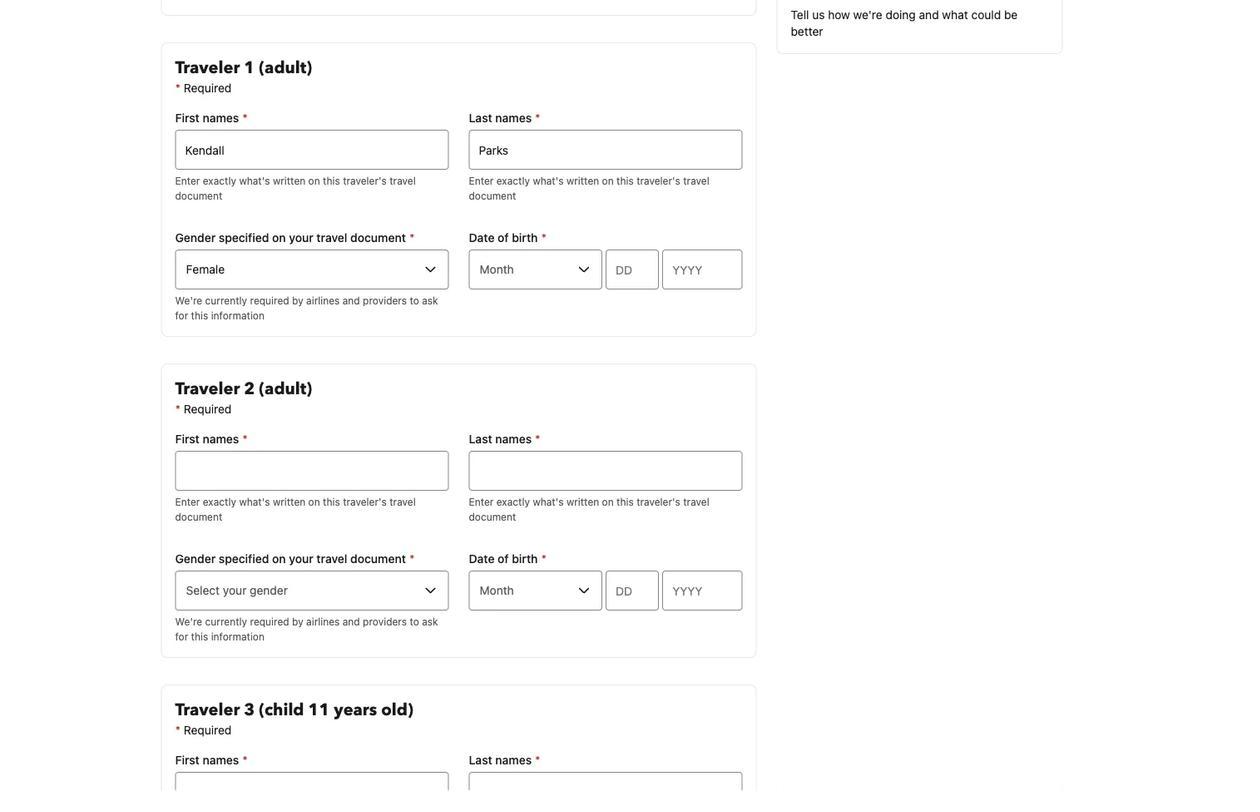 Task type: describe. For each thing, give the bounding box(es) containing it.
could
[[972, 8, 1001, 22]]

currently for 2
[[205, 616, 247, 627]]

we're currently required by airlines and providers to ask for this information for traveler 2 (adult)
[[175, 616, 438, 642]]

required for 2
[[250, 616, 289, 627]]

required inside traveler 3 (child 11 years old) required
[[184, 724, 232, 737]]

traveler for traveler 2 (adult)
[[175, 378, 240, 401]]

required for 1
[[250, 295, 289, 306]]

(child
[[259, 699, 304, 722]]

of for traveler 2 (adult)
[[498, 552, 509, 566]]

ask for traveler 1 (adult)
[[422, 295, 438, 306]]

first names * for 2
[[175, 432, 248, 446]]

traveler 2 (adult) required
[[175, 378, 312, 416]]

your for traveler 1 (adult)
[[289, 231, 314, 245]]

and for traveler 1 (adult)
[[343, 295, 360, 306]]

birth for traveler 2 (adult)
[[512, 552, 538, 566]]

how
[[828, 8, 850, 22]]

currently for 1
[[205, 295, 247, 306]]

first names * for 1
[[175, 111, 248, 125]]

old)
[[381, 699, 413, 722]]

us
[[812, 8, 825, 22]]

better
[[791, 25, 823, 38]]

first for traveler 3 (child 11 years old)
[[175, 753, 200, 767]]

required for traveler 1 (adult)
[[184, 81, 232, 95]]

3
[[244, 699, 255, 722]]

Enter your birth date using two digits telephone field
[[606, 250, 659, 290]]

we're currently required by airlines and providers to ask for this information alert for traveler 1 (adult)
[[175, 293, 449, 323]]

by for traveler 1 (adult)
[[292, 295, 303, 306]]

last names * for traveler 1 (adult)
[[469, 111, 541, 125]]

for for traveler 2 (adult)
[[175, 631, 188, 642]]

birth for traveler 1 (adult)
[[512, 231, 538, 245]]

we're currently required by airlines and providers to ask for this information alert for traveler 2 (adult)
[[175, 614, 449, 644]]

information for 2
[[211, 631, 265, 642]]

enter your birth year using four digits telephone field for traveler 2 (adult)
[[663, 571, 743, 611]]

first names * for 3
[[175, 753, 248, 767]]

2
[[244, 378, 255, 401]]

(adult) for traveler 1 (adult)
[[259, 57, 312, 79]]

last for traveler 2 (adult)
[[469, 432, 492, 446]]

date of birth * for traveler 1 (adult)
[[469, 231, 547, 245]]

we're for traveler 1 (adult)
[[175, 295, 202, 306]]

required for traveler 2 (adult)
[[184, 402, 232, 416]]

information for 1
[[211, 310, 265, 321]]

traveler for traveler 1 (adult)
[[175, 57, 240, 79]]

last names * for traveler 3 (child 11 years old)
[[469, 753, 541, 767]]



Task type: vqa. For each thing, say whether or not it's contained in the screenshot.
WE'RE CURRENTLY REQUIRED BY AIRLINES AND PROVIDERS TO ASK FOR THIS INFORMATION alert for Traveler 1 (adult)
yes



Task type: locate. For each thing, give the bounding box(es) containing it.
we're currently required by airlines and providers to ask for this information
[[175, 295, 438, 321], [175, 616, 438, 642]]

0 vertical spatial we're
[[175, 295, 202, 306]]

1 vertical spatial we're
[[175, 616, 202, 627]]

to for traveler 2 (adult)
[[410, 616, 419, 627]]

airlines for traveler 2 (adult)
[[306, 616, 340, 627]]

1 vertical spatial of
[[498, 552, 509, 566]]

2 your from the top
[[289, 552, 314, 566]]

2 vertical spatial first
[[175, 753, 200, 767]]

1 your from the top
[[289, 231, 314, 245]]

1 vertical spatial last
[[469, 432, 492, 446]]

2 date of birth * from the top
[[469, 552, 547, 566]]

0 vertical spatial required
[[184, 81, 232, 95]]

1 vertical spatial first names *
[[175, 432, 248, 446]]

2 we're currently required by airlines and providers to ask for this information from the top
[[175, 616, 438, 642]]

doing
[[886, 8, 916, 22]]

traveler inside traveler 3 (child 11 years old) required
[[175, 699, 240, 722]]

1 vertical spatial gender
[[175, 552, 216, 566]]

date for traveler 1 (adult)
[[469, 231, 495, 245]]

1 vertical spatial we're currently required by airlines and providers to ask for this information alert
[[175, 614, 449, 644]]

1 specified from the top
[[219, 231, 269, 245]]

written
[[273, 175, 306, 186], [567, 175, 599, 186], [273, 496, 306, 508], [567, 496, 599, 508]]

0 vertical spatial airlines
[[306, 295, 340, 306]]

1
[[244, 57, 255, 79]]

birth
[[512, 231, 538, 245], [512, 552, 538, 566]]

2 required from the top
[[250, 616, 289, 627]]

traveler left 2
[[175, 378, 240, 401]]

1 vertical spatial by
[[292, 616, 303, 627]]

0 vertical spatial ask
[[422, 295, 438, 306]]

11
[[308, 699, 330, 722]]

information up 3
[[211, 631, 265, 642]]

1 vertical spatial ask
[[422, 616, 438, 627]]

1 date from the top
[[469, 231, 495, 245]]

1 we're currently required by airlines and providers to ask for this information alert from the top
[[175, 293, 449, 323]]

and
[[919, 8, 939, 22], [343, 295, 360, 306], [343, 616, 360, 627]]

1 of from the top
[[498, 231, 509, 245]]

1 traveler from the top
[[175, 57, 240, 79]]

date of birth *
[[469, 231, 547, 245], [469, 552, 547, 566]]

gender specified on your travel document * for traveler 1 (adult)
[[175, 231, 415, 245]]

1 birth from the top
[[512, 231, 538, 245]]

2 vertical spatial and
[[343, 616, 360, 627]]

what
[[942, 8, 968, 22]]

enter
[[175, 175, 200, 186], [469, 175, 494, 186], [175, 496, 200, 508], [469, 496, 494, 508]]

traveler inside traveler 1 (adult) required
[[175, 57, 240, 79]]

specified for 2
[[219, 552, 269, 566]]

first for traveler 2 (adult)
[[175, 432, 200, 446]]

3 last names * from the top
[[469, 753, 541, 767]]

(adult) inside traveler 1 (adult) required
[[259, 57, 312, 79]]

tell us how we're doing and what could be better
[[791, 8, 1018, 38]]

gender for traveler 2 (adult)
[[175, 552, 216, 566]]

0 vertical spatial first
[[175, 111, 200, 125]]

1 vertical spatial and
[[343, 295, 360, 306]]

and for traveler 2 (adult)
[[343, 616, 360, 627]]

years
[[334, 699, 377, 722]]

gender
[[175, 231, 216, 245], [175, 552, 216, 566]]

1 first from the top
[[175, 111, 200, 125]]

3 traveler from the top
[[175, 699, 240, 722]]

(adult) for traveler 2 (adult)
[[259, 378, 312, 401]]

1 vertical spatial information
[[211, 631, 265, 642]]

1 vertical spatial to
[[410, 616, 419, 627]]

3 first names * from the top
[[175, 753, 248, 767]]

*
[[242, 111, 248, 125], [535, 111, 541, 125], [409, 231, 415, 245], [541, 231, 547, 245], [242, 432, 248, 446], [535, 432, 541, 446], [409, 552, 415, 566], [541, 552, 547, 566], [242, 753, 248, 767], [535, 753, 541, 767]]

first
[[175, 111, 200, 125], [175, 432, 200, 446], [175, 753, 200, 767]]

2 gender from the top
[[175, 552, 216, 566]]

1 vertical spatial first
[[175, 432, 200, 446]]

first names * down traveler 2 (adult) required
[[175, 432, 248, 446]]

2 (adult) from the top
[[259, 378, 312, 401]]

this
[[323, 175, 340, 186], [617, 175, 634, 186], [191, 310, 208, 321], [323, 496, 340, 508], [617, 496, 634, 508], [191, 631, 208, 642]]

travel
[[390, 175, 416, 186], [683, 175, 710, 186], [317, 231, 347, 245], [390, 496, 416, 508], [683, 496, 710, 508], [317, 552, 347, 566]]

1 vertical spatial required
[[184, 402, 232, 416]]

2 vertical spatial traveler
[[175, 699, 240, 722]]

traveler's
[[343, 175, 387, 186], [637, 175, 681, 186], [343, 496, 387, 508], [637, 496, 681, 508]]

1 required from the top
[[184, 81, 232, 95]]

2 vertical spatial last names *
[[469, 753, 541, 767]]

1 currently from the top
[[205, 295, 247, 306]]

2 vertical spatial first names *
[[175, 753, 248, 767]]

enter exactly what's written on this traveler's travel document alert
[[175, 173, 449, 203], [469, 173, 743, 203], [175, 494, 449, 524], [469, 494, 743, 524]]

gender specified on your travel document * for traveler 2 (adult)
[[175, 552, 415, 566]]

your
[[289, 231, 314, 245], [289, 552, 314, 566]]

0 vertical spatial date of birth *
[[469, 231, 547, 245]]

0 vertical spatial currently
[[205, 295, 247, 306]]

0 vertical spatial of
[[498, 231, 509, 245]]

last names *
[[469, 111, 541, 125], [469, 432, 541, 446], [469, 753, 541, 767]]

1 date of birth * from the top
[[469, 231, 547, 245]]

traveler 3 (child 11 years old) required
[[175, 699, 413, 737]]

traveler left 3
[[175, 699, 240, 722]]

we're currently required by airlines and providers to ask for this information alert
[[175, 293, 449, 323], [175, 614, 449, 644]]

for for traveler 1 (adult)
[[175, 310, 188, 321]]

ask for traveler 2 (adult)
[[422, 616, 438, 627]]

1 enter your birth year using four digits telephone field from the top
[[663, 250, 743, 290]]

3 first from the top
[[175, 753, 200, 767]]

2 birth from the top
[[512, 552, 538, 566]]

1 last from the top
[[469, 111, 492, 125]]

first names * down traveler 1 (adult) required
[[175, 111, 248, 125]]

0 vertical spatial for
[[175, 310, 188, 321]]

information up 2
[[211, 310, 265, 321]]

airlines for traveler 1 (adult)
[[306, 295, 340, 306]]

2 to from the top
[[410, 616, 419, 627]]

2 gender specified on your travel document * from the top
[[175, 552, 415, 566]]

0 vertical spatial enter your birth year using four digits telephone field
[[663, 250, 743, 290]]

we're for traveler 2 (adult)
[[175, 616, 202, 627]]

0 vertical spatial first names *
[[175, 111, 248, 125]]

0 vertical spatial date
[[469, 231, 495, 245]]

last names * for traveler 2 (adult)
[[469, 432, 541, 446]]

gender specified on your travel document *
[[175, 231, 415, 245], [175, 552, 415, 566]]

your for traveler 2 (adult)
[[289, 552, 314, 566]]

1 to from the top
[[410, 295, 419, 306]]

required
[[184, 81, 232, 95], [184, 402, 232, 416], [184, 724, 232, 737]]

2 of from the top
[[498, 552, 509, 566]]

3 last from the top
[[469, 753, 492, 767]]

first names * down 3
[[175, 753, 248, 767]]

traveler inside traveler 2 (adult) required
[[175, 378, 240, 401]]

(adult) right 1
[[259, 57, 312, 79]]

1 vertical spatial date of birth *
[[469, 552, 547, 566]]

1 vertical spatial traveler
[[175, 378, 240, 401]]

providers for traveler 1 (adult)
[[363, 295, 407, 306]]

by
[[292, 295, 303, 306], [292, 616, 303, 627]]

Enter your birth date using two digits telephone field
[[606, 571, 659, 611]]

2 currently from the top
[[205, 616, 247, 627]]

(adult) inside traveler 2 (adult) required
[[259, 378, 312, 401]]

1 vertical spatial date
[[469, 552, 495, 566]]

0 vertical spatial information
[[211, 310, 265, 321]]

1 ask from the top
[[422, 295, 438, 306]]

2 first from the top
[[175, 432, 200, 446]]

2 we're currently required by airlines and providers to ask for this information alert from the top
[[175, 614, 449, 644]]

traveler 1 (adult) required
[[175, 57, 312, 95]]

1 we're currently required by airlines and providers to ask for this information from the top
[[175, 295, 438, 321]]

we're
[[175, 295, 202, 306], [175, 616, 202, 627]]

enter your birth year using four digits telephone field right enter your birth date using two digits telephone field
[[663, 571, 743, 611]]

1 vertical spatial specified
[[219, 552, 269, 566]]

1 vertical spatial gender specified on your travel document *
[[175, 552, 415, 566]]

for
[[175, 310, 188, 321], [175, 631, 188, 642]]

currently
[[205, 295, 247, 306], [205, 616, 247, 627]]

providers for traveler 2 (adult)
[[363, 616, 407, 627]]

2 information from the top
[[211, 631, 265, 642]]

1 gender specified on your travel document * from the top
[[175, 231, 415, 245]]

1 airlines from the top
[[306, 295, 340, 306]]

traveler for traveler 3 (child 11 years old)
[[175, 699, 240, 722]]

1 vertical spatial (adult)
[[259, 378, 312, 401]]

0 vertical spatial (adult)
[[259, 57, 312, 79]]

1 last names * from the top
[[469, 111, 541, 125]]

we're currently required by airlines and providers to ask for this information for traveler 1 (adult)
[[175, 295, 438, 321]]

(adult)
[[259, 57, 312, 79], [259, 378, 312, 401]]

providers
[[363, 295, 407, 306], [363, 616, 407, 627]]

to for traveler 1 (adult)
[[410, 295, 419, 306]]

traveler
[[175, 57, 240, 79], [175, 378, 240, 401], [175, 699, 240, 722]]

0 vertical spatial we're currently required by airlines and providers to ask for this information alert
[[175, 293, 449, 323]]

1 vertical spatial enter your birth year using four digits telephone field
[[663, 571, 743, 611]]

0 vertical spatial required
[[250, 295, 289, 306]]

specified
[[219, 231, 269, 245], [219, 552, 269, 566]]

enter exactly what's written on this traveler's travel document
[[175, 175, 416, 201], [469, 175, 710, 201], [175, 496, 416, 523], [469, 496, 710, 523]]

2 last from the top
[[469, 432, 492, 446]]

1 first names * from the top
[[175, 111, 248, 125]]

date of birth * for traveler 2 (adult)
[[469, 552, 547, 566]]

Enter your birth year using four digits telephone field
[[663, 250, 743, 290], [663, 571, 743, 611]]

of
[[498, 231, 509, 245], [498, 552, 509, 566]]

2 required from the top
[[184, 402, 232, 416]]

2 airlines from the top
[[306, 616, 340, 627]]

1 vertical spatial providers
[[363, 616, 407, 627]]

last for traveler 3 (child 11 years old)
[[469, 753, 492, 767]]

1 by from the top
[[292, 295, 303, 306]]

2 vertical spatial last
[[469, 753, 492, 767]]

of for traveler 1 (adult)
[[498, 231, 509, 245]]

1 information from the top
[[211, 310, 265, 321]]

1 vertical spatial last names *
[[469, 432, 541, 446]]

we're
[[853, 8, 883, 22]]

exactly
[[203, 175, 236, 186], [497, 175, 530, 186], [203, 496, 236, 508], [497, 496, 530, 508]]

0 vertical spatial to
[[410, 295, 419, 306]]

2 ask from the top
[[422, 616, 438, 627]]

0 vertical spatial providers
[[363, 295, 407, 306]]

by for traveler 2 (adult)
[[292, 616, 303, 627]]

1 vertical spatial required
[[250, 616, 289, 627]]

0 vertical spatial your
[[289, 231, 314, 245]]

2 for from the top
[[175, 631, 188, 642]]

required inside traveler 1 (adult) required
[[184, 81, 232, 95]]

required inside traveler 2 (adult) required
[[184, 402, 232, 416]]

1 vertical spatial for
[[175, 631, 188, 642]]

to
[[410, 295, 419, 306], [410, 616, 419, 627]]

2 vertical spatial required
[[184, 724, 232, 737]]

gender for traveler 1 (adult)
[[175, 231, 216, 245]]

1 gender from the top
[[175, 231, 216, 245]]

enter your birth year using four digits telephone field for traveler 1 (adult)
[[663, 250, 743, 290]]

2 providers from the top
[[363, 616, 407, 627]]

and inside tell us how we're doing and what could be better
[[919, 8, 939, 22]]

ask
[[422, 295, 438, 306], [422, 616, 438, 627]]

airlines
[[306, 295, 340, 306], [306, 616, 340, 627]]

2 we're from the top
[[175, 616, 202, 627]]

1 vertical spatial we're currently required by airlines and providers to ask for this information
[[175, 616, 438, 642]]

None field
[[175, 130, 449, 170], [469, 130, 743, 170], [175, 451, 449, 491], [469, 451, 743, 491], [175, 130, 449, 170], [469, 130, 743, 170], [175, 451, 449, 491], [469, 451, 743, 491]]

information
[[211, 310, 265, 321], [211, 631, 265, 642]]

first names *
[[175, 111, 248, 125], [175, 432, 248, 446], [175, 753, 248, 767]]

1 we're from the top
[[175, 295, 202, 306]]

0 vertical spatial and
[[919, 8, 939, 22]]

2 specified from the top
[[219, 552, 269, 566]]

1 for from the top
[[175, 310, 188, 321]]

0 vertical spatial by
[[292, 295, 303, 306]]

2 by from the top
[[292, 616, 303, 627]]

0 vertical spatial traveler
[[175, 57, 240, 79]]

date
[[469, 231, 495, 245], [469, 552, 495, 566]]

required
[[250, 295, 289, 306], [250, 616, 289, 627]]

traveler left 1
[[175, 57, 240, 79]]

last for traveler 1 (adult)
[[469, 111, 492, 125]]

0 vertical spatial we're currently required by airlines and providers to ask for this information
[[175, 295, 438, 321]]

on
[[308, 175, 320, 186], [602, 175, 614, 186], [272, 231, 286, 245], [308, 496, 320, 508], [602, 496, 614, 508], [272, 552, 286, 566]]

1 (adult) from the top
[[259, 57, 312, 79]]

1 vertical spatial currently
[[205, 616, 247, 627]]

what's
[[239, 175, 270, 186], [533, 175, 564, 186], [239, 496, 270, 508], [533, 496, 564, 508]]

2 date from the top
[[469, 552, 495, 566]]

0 vertical spatial birth
[[512, 231, 538, 245]]

last
[[469, 111, 492, 125], [469, 432, 492, 446], [469, 753, 492, 767]]

specified for 1
[[219, 231, 269, 245]]

2 enter your birth year using four digits telephone field from the top
[[663, 571, 743, 611]]

1 vertical spatial your
[[289, 552, 314, 566]]

document
[[175, 190, 222, 201], [469, 190, 516, 201], [350, 231, 406, 245], [175, 511, 222, 523], [469, 511, 516, 523], [350, 552, 406, 566]]

(adult) right 2
[[259, 378, 312, 401]]

names
[[203, 111, 239, 125], [495, 111, 532, 125], [203, 432, 239, 446], [495, 432, 532, 446], [203, 753, 239, 767], [495, 753, 532, 767]]

first for traveler 1 (adult)
[[175, 111, 200, 125]]

1 providers from the top
[[363, 295, 407, 306]]

0 vertical spatial gender
[[175, 231, 216, 245]]

tell us how we're doing and what could be better button
[[777, 0, 1063, 54]]

0 vertical spatial specified
[[219, 231, 269, 245]]

1 required from the top
[[250, 295, 289, 306]]

2 first names * from the top
[[175, 432, 248, 446]]

tell
[[791, 8, 809, 22]]

1 vertical spatial airlines
[[306, 616, 340, 627]]

2 traveler from the top
[[175, 378, 240, 401]]

enter your birth year using four digits telephone field right enter your birth date using two digits phone field
[[663, 250, 743, 290]]

1 vertical spatial birth
[[512, 552, 538, 566]]

2 last names * from the top
[[469, 432, 541, 446]]

3 required from the top
[[184, 724, 232, 737]]

0 vertical spatial last names *
[[469, 111, 541, 125]]

date for traveler 2 (adult)
[[469, 552, 495, 566]]

be
[[1004, 8, 1018, 22]]

0 vertical spatial gender specified on your travel document *
[[175, 231, 415, 245]]

0 vertical spatial last
[[469, 111, 492, 125]]



